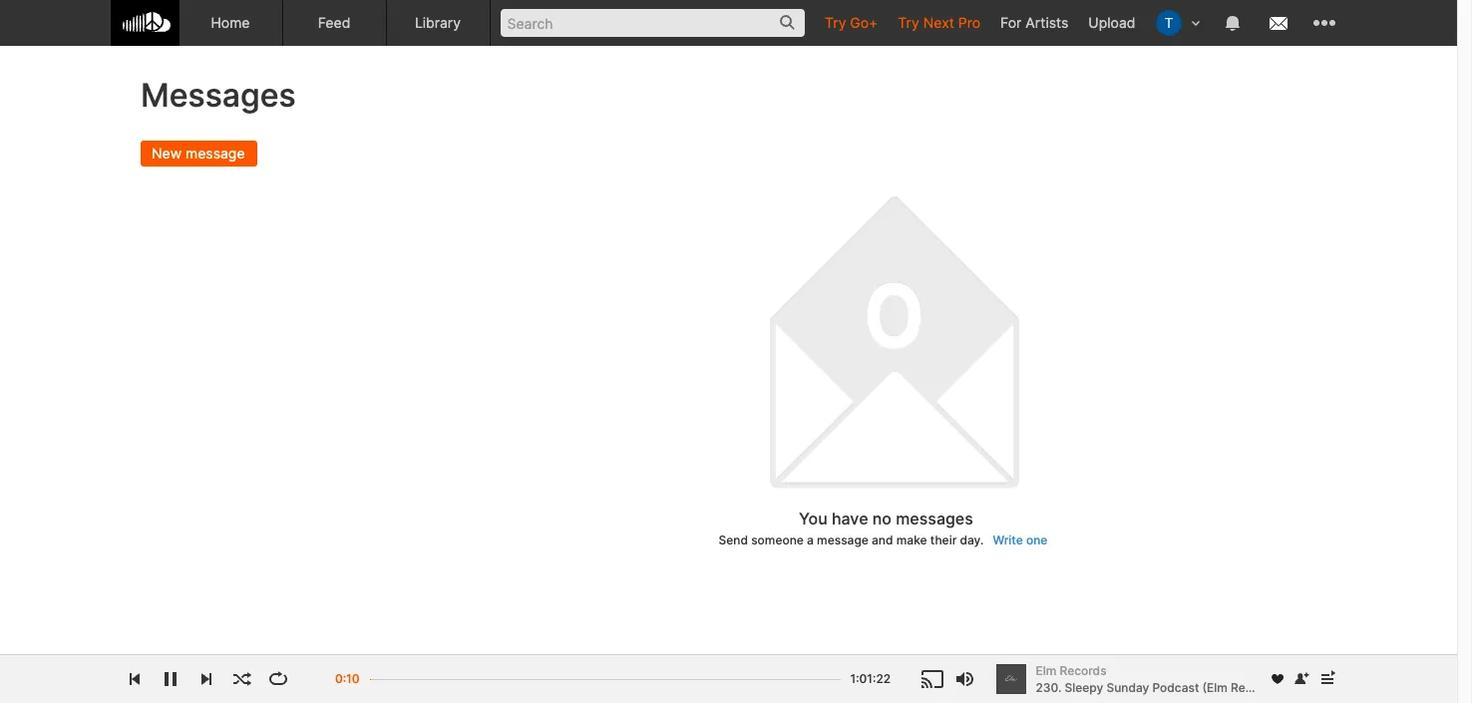 Task type: vqa. For each thing, say whether or not it's contained in the screenshot.
A
yes



Task type: describe. For each thing, give the bounding box(es) containing it.
you
[[799, 509, 828, 529]]

for artists
[[1001, 14, 1069, 31]]

write one button
[[987, 530, 1054, 551]]

tara schultz's avatar element
[[1156, 10, 1182, 36]]

try go+ link
[[815, 0, 888, 45]]

sleepy
[[1065, 680, 1104, 695]]

records
[[1060, 663, 1107, 678]]

new message link
[[140, 140, 256, 166]]

one
[[1027, 533, 1048, 548]]

for
[[1001, 14, 1022, 31]]

for artists link
[[991, 0, 1079, 45]]

have
[[832, 509, 869, 529]]

elm records link
[[1036, 662, 1259, 679]]

write
[[993, 533, 1023, 548]]

home link
[[179, 0, 283, 46]]

feed
[[318, 14, 351, 31]]

messages
[[140, 76, 296, 115]]

no
[[873, 509, 892, 529]]

230. sleepy sunday podcast (elm records) element
[[996, 664, 1026, 694]]

someone
[[751, 533, 804, 548]]

elm
[[1036, 663, 1057, 678]]

230.
[[1036, 680, 1062, 695]]

upload
[[1089, 14, 1136, 31]]

day.
[[960, 533, 984, 548]]

Search search field
[[500, 9, 805, 37]]

a
[[807, 533, 814, 548]]

records)
[[1231, 680, 1283, 695]]

feed link
[[283, 0, 387, 46]]

try go+
[[825, 14, 878, 31]]

230. sleepy sunday podcast (elm records) link
[[1036, 679, 1283, 697]]

upload link
[[1079, 0, 1146, 45]]

try next pro
[[898, 14, 981, 31]]

try for try next pro
[[898, 14, 920, 31]]



Task type: locate. For each thing, give the bounding box(es) containing it.
(elm
[[1203, 680, 1228, 695]]

None search field
[[490, 0, 815, 45]]

sunday
[[1107, 680, 1150, 695]]

make
[[897, 533, 927, 548]]

home
[[211, 14, 250, 31]]

new message
[[151, 144, 244, 161]]

try
[[825, 14, 846, 31], [898, 14, 920, 31]]

0 horizontal spatial try
[[825, 14, 846, 31]]

0:11
[[337, 671, 360, 686]]

0 horizontal spatial message
[[185, 144, 244, 161]]

go+
[[850, 14, 878, 31]]

1 vertical spatial message
[[817, 533, 869, 548]]

their
[[931, 533, 957, 548]]

1 horizontal spatial message
[[817, 533, 869, 548]]

library
[[415, 14, 461, 31]]

elm records 230. sleepy sunday podcast (elm records)
[[1036, 663, 1283, 695]]

message inside you have no messages send someone a message and make their day. write one
[[817, 533, 869, 548]]

try for try go+
[[825, 14, 846, 31]]

and
[[872, 533, 894, 548]]

message
[[185, 144, 244, 161], [817, 533, 869, 548]]

send
[[719, 533, 748, 548]]

message right new
[[185, 144, 244, 161]]

2 try from the left
[[898, 14, 920, 31]]

next
[[924, 14, 955, 31]]

1:01:22
[[851, 671, 891, 686]]

artists
[[1026, 14, 1069, 31]]

podcast
[[1153, 680, 1200, 695]]

you have no messages send someone a message and make their day. write one
[[719, 509, 1048, 548]]

try next pro link
[[888, 0, 991, 45]]

1 try from the left
[[825, 14, 846, 31]]

try left next
[[898, 14, 920, 31]]

library link
[[387, 0, 490, 46]]

1 horizontal spatial try
[[898, 14, 920, 31]]

message down the have
[[817, 533, 869, 548]]

0 vertical spatial message
[[185, 144, 244, 161]]

pro
[[959, 14, 981, 31]]

progress bar
[[370, 669, 841, 702]]

messages
[[896, 509, 974, 529]]

new
[[151, 144, 181, 161]]

try left go+
[[825, 14, 846, 31]]

next up image
[[1315, 667, 1339, 691]]



